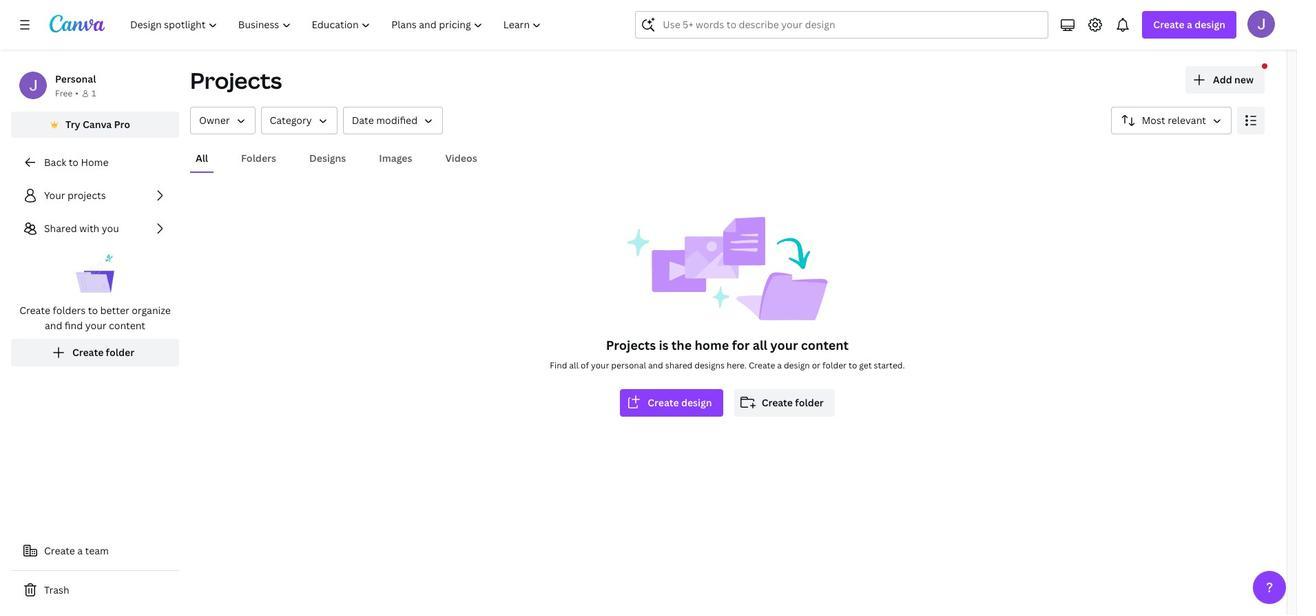 Task type: vqa. For each thing, say whether or not it's contained in the screenshot.
minimalist
no



Task type: locate. For each thing, give the bounding box(es) containing it.
1 horizontal spatial a
[[778, 360, 782, 371]]

all button
[[190, 145, 214, 172]]

date
[[352, 114, 374, 127]]

a inside projects is the home for all your content find all of your personal and shared designs here. create a design or folder to get started.
[[778, 360, 782, 371]]

1 horizontal spatial content
[[801, 337, 849, 354]]

and left find
[[45, 319, 62, 332]]

and down is
[[648, 360, 664, 371]]

2 horizontal spatial design
[[1195, 18, 1226, 31]]

0 vertical spatial create folder
[[72, 346, 134, 359]]

2 vertical spatial design
[[682, 396, 712, 409]]

or
[[812, 360, 821, 371]]

create inside projects is the home for all your content find all of your personal and shared designs here. create a design or folder to get started.
[[749, 360, 776, 371]]

organize
[[132, 304, 171, 317]]

1 horizontal spatial all
[[753, 337, 768, 354]]

a left or
[[778, 360, 782, 371]]

0 vertical spatial and
[[45, 319, 62, 332]]

designs
[[695, 360, 725, 371]]

back to home link
[[11, 149, 179, 176]]

design inside button
[[682, 396, 712, 409]]

projects inside projects is the home for all your content find all of your personal and shared designs here. create a design or folder to get started.
[[606, 337, 656, 354]]

1 horizontal spatial create folder
[[762, 396, 824, 409]]

1 vertical spatial projects
[[606, 337, 656, 354]]

to left better
[[88, 304, 98, 317]]

create folder button down find
[[11, 339, 179, 367]]

2 vertical spatial your
[[591, 360, 610, 371]]

1 horizontal spatial create folder button
[[734, 389, 835, 417]]

2 vertical spatial a
[[77, 544, 83, 558]]

1 vertical spatial to
[[88, 304, 98, 317]]

0 vertical spatial content
[[109, 319, 145, 332]]

1 horizontal spatial design
[[784, 360, 810, 371]]

0 horizontal spatial a
[[77, 544, 83, 558]]

date modified
[[352, 114, 418, 127]]

design inside dropdown button
[[1195, 18, 1226, 31]]

your inside create folders to better organize and find your content
[[85, 319, 107, 332]]

0 vertical spatial to
[[69, 156, 79, 169]]

create inside create folders to better organize and find your content
[[19, 304, 50, 317]]

0 horizontal spatial content
[[109, 319, 145, 332]]

content down better
[[109, 319, 145, 332]]

design
[[1195, 18, 1226, 31], [784, 360, 810, 371], [682, 396, 712, 409]]

videos
[[446, 152, 477, 165]]

0 horizontal spatial all
[[570, 360, 579, 371]]

folder
[[106, 346, 134, 359], [823, 360, 847, 371], [796, 396, 824, 409]]

create folder button down or
[[734, 389, 835, 417]]

your right find
[[85, 319, 107, 332]]

design left jacob simon image
[[1195, 18, 1226, 31]]

folder down better
[[106, 346, 134, 359]]

folders
[[53, 304, 86, 317]]

create design
[[648, 396, 712, 409]]

a inside button
[[77, 544, 83, 558]]

your right for
[[771, 337, 798, 354]]

None search field
[[636, 11, 1049, 39]]

folder right or
[[823, 360, 847, 371]]

projects
[[190, 65, 282, 95], [606, 337, 656, 354]]

a left team
[[77, 544, 83, 558]]

0 vertical spatial a
[[1188, 18, 1193, 31]]

create design button
[[620, 389, 723, 417]]

add
[[1214, 73, 1233, 86]]

better
[[100, 304, 129, 317]]

1 vertical spatial a
[[778, 360, 782, 371]]

design left or
[[784, 360, 810, 371]]

to inside create folders to better organize and find your content
[[88, 304, 98, 317]]

0 horizontal spatial to
[[69, 156, 79, 169]]

folder inside projects is the home for all your content find all of your personal and shared designs here. create a design or folder to get started.
[[823, 360, 847, 371]]

0 horizontal spatial and
[[45, 319, 62, 332]]

to right back
[[69, 156, 79, 169]]

0 horizontal spatial create folder
[[72, 346, 134, 359]]

back to home
[[44, 156, 109, 169]]

content inside create folders to better organize and find your content
[[109, 319, 145, 332]]

1 horizontal spatial projects
[[606, 337, 656, 354]]

1 vertical spatial all
[[570, 360, 579, 371]]

a inside dropdown button
[[1188, 18, 1193, 31]]

your
[[85, 319, 107, 332], [771, 337, 798, 354], [591, 360, 610, 371]]

modified
[[376, 114, 418, 127]]

1 vertical spatial create folder button
[[734, 389, 835, 417]]

0 horizontal spatial your
[[85, 319, 107, 332]]

add new button
[[1186, 66, 1265, 94]]

to
[[69, 156, 79, 169], [88, 304, 98, 317], [849, 360, 858, 371]]

your right 'of'
[[591, 360, 610, 371]]

create folder down create folders to better organize and find your content
[[72, 346, 134, 359]]

Sort by button
[[1111, 107, 1232, 134]]

free •
[[55, 88, 79, 99]]

of
[[581, 360, 589, 371]]

1 horizontal spatial and
[[648, 360, 664, 371]]

create folder
[[72, 346, 134, 359], [762, 396, 824, 409]]

folder down or
[[796, 396, 824, 409]]

0 vertical spatial folder
[[106, 346, 134, 359]]

home
[[81, 156, 109, 169]]

2 horizontal spatial to
[[849, 360, 858, 371]]

projects up the personal
[[606, 337, 656, 354]]

0 horizontal spatial create folder button
[[11, 339, 179, 367]]

design down designs
[[682, 396, 712, 409]]

find
[[550, 360, 567, 371]]

create folder down or
[[762, 396, 824, 409]]

0 vertical spatial design
[[1195, 18, 1226, 31]]

create a design button
[[1143, 11, 1237, 39]]

all
[[753, 337, 768, 354], [570, 360, 579, 371]]

0 horizontal spatial projects
[[190, 65, 282, 95]]

create folder button
[[11, 339, 179, 367], [734, 389, 835, 417]]

projects up owner button
[[190, 65, 282, 95]]

1 vertical spatial content
[[801, 337, 849, 354]]

all
[[196, 152, 208, 165]]

top level navigation element
[[121, 11, 554, 39]]

canva
[[83, 118, 112, 131]]

to left 'get'
[[849, 360, 858, 371]]

all left 'of'
[[570, 360, 579, 371]]

content
[[109, 319, 145, 332], [801, 337, 849, 354]]

list
[[11, 182, 179, 367]]

2 vertical spatial to
[[849, 360, 858, 371]]

started.
[[874, 360, 905, 371]]

content up or
[[801, 337, 849, 354]]

create inside dropdown button
[[1154, 18, 1185, 31]]

all right for
[[753, 337, 768, 354]]

1 vertical spatial and
[[648, 360, 664, 371]]

1 horizontal spatial to
[[88, 304, 98, 317]]

0 vertical spatial projects
[[190, 65, 282, 95]]

0 horizontal spatial design
[[682, 396, 712, 409]]

1 vertical spatial folder
[[823, 360, 847, 371]]

1 vertical spatial your
[[771, 337, 798, 354]]

images button
[[374, 145, 418, 172]]

Date modified button
[[343, 107, 443, 134]]

your projects
[[44, 189, 106, 202]]

folders
[[241, 152, 276, 165]]

0 vertical spatial your
[[85, 319, 107, 332]]

1 vertical spatial design
[[784, 360, 810, 371]]

team
[[85, 544, 109, 558]]

0 vertical spatial all
[[753, 337, 768, 354]]

a up add new dropdown button
[[1188, 18, 1193, 31]]

you
[[102, 222, 119, 235]]

2 vertical spatial folder
[[796, 396, 824, 409]]

free
[[55, 88, 73, 99]]

and
[[45, 319, 62, 332], [648, 360, 664, 371]]

try canva pro button
[[11, 112, 179, 138]]

a
[[1188, 18, 1193, 31], [778, 360, 782, 371], [77, 544, 83, 558]]

projects for projects
[[190, 65, 282, 95]]

designs
[[309, 152, 346, 165]]

your projects link
[[11, 182, 179, 210]]

create
[[1154, 18, 1185, 31], [19, 304, 50, 317], [72, 346, 104, 359], [749, 360, 776, 371], [648, 396, 679, 409], [762, 396, 793, 409], [44, 544, 75, 558]]

2 horizontal spatial a
[[1188, 18, 1193, 31]]

relevant
[[1168, 114, 1207, 127]]

trash link
[[11, 577, 179, 604]]

Search search field
[[663, 12, 1022, 38]]

find
[[65, 319, 83, 332]]



Task type: describe. For each thing, give the bounding box(es) containing it.
owner
[[199, 114, 230, 127]]

get
[[860, 360, 872, 371]]

create folders to better organize and find your content
[[19, 304, 171, 332]]

2 horizontal spatial your
[[771, 337, 798, 354]]

shared with you
[[44, 222, 119, 235]]

0 vertical spatial create folder button
[[11, 339, 179, 367]]

videos button
[[440, 145, 483, 172]]

create a team
[[44, 544, 109, 558]]

jacob simon image
[[1248, 10, 1276, 38]]

most relevant
[[1142, 114, 1207, 127]]

create a design
[[1154, 18, 1226, 31]]

the
[[672, 337, 692, 354]]

1
[[92, 88, 96, 99]]

pro
[[114, 118, 130, 131]]

with
[[79, 222, 99, 235]]

projects for projects is the home for all your content find all of your personal and shared designs here. create a design or folder to get started.
[[606, 337, 656, 354]]

projects
[[68, 189, 106, 202]]

try
[[66, 118, 80, 131]]

add new
[[1214, 73, 1254, 86]]

is
[[659, 337, 669, 354]]

category
[[270, 114, 312, 127]]

shared
[[666, 360, 693, 371]]

folders button
[[236, 145, 282, 172]]

trash
[[44, 584, 69, 597]]

most
[[1142, 114, 1166, 127]]

1 vertical spatial create folder
[[762, 396, 824, 409]]

1 horizontal spatial your
[[591, 360, 610, 371]]

images
[[379, 152, 412, 165]]

designs button
[[304, 145, 352, 172]]

projects is the home for all your content find all of your personal and shared designs here. create a design or folder to get started.
[[550, 337, 905, 371]]

personal
[[55, 72, 96, 85]]

folder for the bottom create folder "button"
[[796, 396, 824, 409]]

list containing your projects
[[11, 182, 179, 367]]

Category button
[[261, 107, 337, 134]]

for
[[732, 337, 750, 354]]

shared
[[44, 222, 77, 235]]

new
[[1235, 73, 1254, 86]]

a for design
[[1188, 18, 1193, 31]]

•
[[75, 88, 79, 99]]

create a team button
[[11, 538, 179, 565]]

home
[[695, 337, 729, 354]]

design inside projects is the home for all your content find all of your personal and shared designs here. create a design or folder to get started.
[[784, 360, 810, 371]]

content inside projects is the home for all your content find all of your personal and shared designs here. create a design or folder to get started.
[[801, 337, 849, 354]]

and inside projects is the home for all your content find all of your personal and shared designs here. create a design or folder to get started.
[[648, 360, 664, 371]]

your
[[44, 189, 65, 202]]

shared with you link
[[11, 215, 179, 243]]

to inside projects is the home for all your content find all of your personal and shared designs here. create a design or folder to get started.
[[849, 360, 858, 371]]

Owner button
[[190, 107, 255, 134]]

folder for topmost create folder "button"
[[106, 346, 134, 359]]

personal
[[612, 360, 646, 371]]

and inside create folders to better organize and find your content
[[45, 319, 62, 332]]

here.
[[727, 360, 747, 371]]

try canva pro
[[66, 118, 130, 131]]

a for team
[[77, 544, 83, 558]]

back
[[44, 156, 66, 169]]



